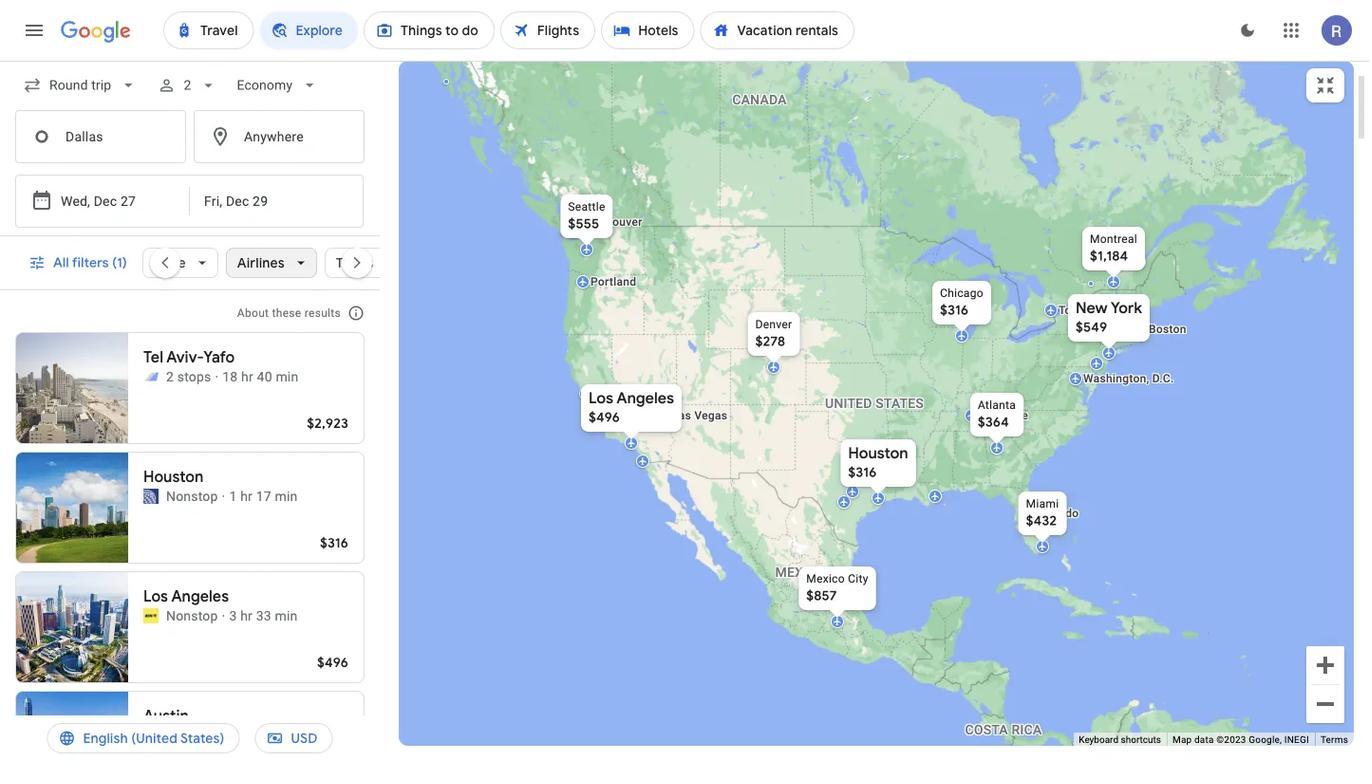 Task type: locate. For each thing, give the bounding box(es) containing it.
price
[[154, 255, 186, 272]]

denver $278
[[756, 318, 792, 350]]

main menu image
[[23, 19, 46, 42]]

$857
[[807, 588, 837, 605]]

 image for angeles
[[222, 607, 225, 626]]

houston up 316 us dollars text field
[[848, 444, 908, 463]]

results
[[305, 307, 341, 320]]

angeles inside los angeles $496
[[617, 389, 674, 408]]

0 vertical spatial  image
[[215, 368, 219, 387]]

keyboard shortcuts button
[[1079, 734, 1161, 747]]

1 horizontal spatial 3
[[229, 608, 237, 624]]

0 vertical spatial 3
[[229, 608, 237, 624]]

mexico up $857
[[775, 565, 826, 580]]

times button
[[325, 240, 406, 286]]

inegi
[[1285, 735, 1309, 746]]

2 inside popup button
[[184, 77, 191, 93]]

$316 for chicago
[[940, 302, 969, 319]]

0 vertical spatial $496
[[589, 409, 620, 426]]

0 vertical spatial $316
[[940, 302, 969, 319]]

3 for 3 hr 33 min
[[229, 608, 237, 624]]

mexico up 857 us dollars text field
[[807, 573, 845, 586]]

mexico inside mexico city $857
[[807, 573, 845, 586]]

min right 33
[[275, 608, 298, 624]]

1 horizontal spatial $496
[[589, 409, 620, 426]]

 image
[[215, 368, 219, 387], [222, 607, 225, 626]]

1 vertical spatial $496
[[317, 654, 349, 671]]

united states
[[825, 396, 924, 411]]

about
[[237, 307, 269, 320]]

about these results image
[[333, 291, 379, 336]]

hr left 17
[[240, 489, 253, 504]]

3 left 33
[[229, 608, 237, 624]]

city
[[848, 573, 869, 586]]

None field
[[15, 68, 146, 103], [229, 68, 327, 103], [15, 68, 146, 103], [229, 68, 327, 103]]

costa rica
[[965, 722, 1042, 738]]

vegas
[[695, 409, 728, 423]]

los up spirit image
[[143, 587, 168, 607]]

None text field
[[15, 110, 186, 163]]

1 vertical spatial los
[[143, 587, 168, 607]]

min right 21
[[261, 728, 284, 744]]

316 US dollars text field
[[940, 302, 969, 319]]

1 for 1 hr 17 min
[[229, 489, 237, 504]]

3 hr 33 min
[[229, 608, 298, 624]]

washington,
[[1084, 372, 1150, 386]]

1 vertical spatial 2
[[166, 369, 174, 385]]

tel
[[143, 348, 163, 368]]

hr for houston
[[240, 489, 253, 504]]

0 horizontal spatial houston
[[143, 468, 204, 487]]

0 vertical spatial 1
[[229, 489, 237, 504]]

496 US dollars text field
[[589, 409, 620, 426], [317, 654, 349, 671]]

houston
[[848, 444, 908, 463], [143, 468, 204, 487]]

1 horizontal spatial los
[[589, 389, 613, 408]]

map
[[1173, 735, 1192, 746]]

432 US dollars text field
[[1026, 513, 1057, 530]]

0 horizontal spatial 2
[[166, 369, 174, 385]]

3 hr 21 min
[[215, 728, 284, 744]]

 image left 3 hr 33 min at the bottom left of the page
[[222, 607, 225, 626]]

0 horizontal spatial los
[[143, 587, 168, 607]]

555 US dollars text field
[[568, 216, 600, 233]]

new york $549
[[1076, 299, 1142, 336]]

nonstop for houston
[[166, 489, 218, 504]]

1 vertical spatial 1
[[166, 728, 174, 744]]

boston
[[1149, 323, 1187, 336]]

1 horizontal spatial $316
[[848, 464, 877, 481]]

min
[[276, 369, 299, 385], [275, 489, 298, 504], [275, 608, 298, 624], [261, 728, 284, 744]]

2923 US dollars text field
[[307, 415, 349, 432]]

los left francisco
[[589, 389, 613, 408]]

$496 up usd
[[317, 654, 349, 671]]

1 right american and united icon
[[166, 728, 174, 744]]

nonstop down 'los angeles'
[[166, 608, 218, 624]]

1 for 1 stop
[[166, 728, 174, 744]]

1 left 17
[[229, 489, 237, 504]]

0 vertical spatial angeles
[[617, 389, 674, 408]]

united
[[825, 396, 872, 411]]

$555
[[568, 216, 600, 233]]

american and united image
[[143, 728, 159, 744]]

 image
[[222, 487, 225, 506]]

$316 inside houston $316
[[848, 464, 877, 481]]

1 nonstop from the top
[[166, 489, 218, 504]]

0 horizontal spatial 3
[[215, 728, 223, 744]]

1 vertical spatial  image
[[222, 607, 225, 626]]

chicago $316
[[940, 287, 984, 319]]

0 vertical spatial nonstop
[[166, 489, 218, 504]]

nonstop
[[166, 489, 218, 504], [166, 608, 218, 624]]

(united
[[131, 730, 178, 747]]

1 horizontal spatial 1
[[229, 489, 237, 504]]

min for tel aviv-yafo
[[276, 369, 299, 385]]

united image
[[143, 489, 159, 504]]

Return text field
[[204, 176, 299, 227]]

$432
[[1026, 513, 1057, 530]]

angeles for los angeles $496
[[617, 389, 674, 408]]

english
[[83, 730, 128, 747]]

spirit image
[[143, 609, 159, 624]]

terms link
[[1321, 735, 1349, 746]]

filters
[[72, 255, 109, 272]]

hr
[[241, 369, 253, 385], [240, 489, 253, 504], [240, 608, 253, 624], [227, 728, 239, 744]]

view smaller map image
[[1314, 74, 1337, 97]]

nonstop right "united" icon
[[166, 489, 218, 504]]

las
[[672, 409, 691, 423]]

3
[[229, 608, 237, 624], [215, 728, 223, 744]]

0 vertical spatial los
[[589, 389, 613, 408]]

 image left the "18"
[[215, 368, 219, 387]]

$316 inside chicago $316
[[940, 302, 969, 319]]

stop
[[177, 728, 204, 744]]

0 vertical spatial houston
[[848, 444, 908, 463]]

min for los angeles
[[275, 608, 298, 624]]

(1)
[[112, 255, 127, 272]]

mexico for mexico city $857
[[807, 573, 845, 586]]

houston $316
[[848, 444, 908, 481]]

$316
[[940, 302, 969, 319], [848, 464, 877, 481], [320, 535, 349, 552]]

0 vertical spatial 2
[[184, 77, 191, 93]]

1 vertical spatial houston
[[143, 468, 204, 487]]

montreal
[[1090, 233, 1138, 246]]

hr left 33
[[240, 608, 253, 624]]

hr right the "18"
[[241, 369, 253, 385]]

496 us dollars text field up usd
[[317, 654, 349, 671]]

loading results progress bar
[[0, 61, 1369, 65]]

houston up "united" icon
[[143, 468, 204, 487]]

1 horizontal spatial 2
[[184, 77, 191, 93]]

map region
[[207, 0, 1369, 762]]

austin
[[143, 707, 189, 726]]

3 for 3 hr 21 min
[[215, 728, 223, 744]]

1 vertical spatial $316
[[848, 464, 877, 481]]

none text field inside filters form
[[15, 110, 186, 163]]

1 horizontal spatial  image
[[222, 607, 225, 626]]

atlanta $364
[[978, 399, 1016, 431]]

1184 US dollars text field
[[1090, 248, 1128, 265]]

2 for 2 stops
[[166, 369, 174, 385]]

1 vertical spatial 496 us dollars text field
[[317, 654, 349, 671]]

map data ©2023 google, inegi
[[1173, 735, 1309, 746]]

21
[[242, 728, 258, 744]]

2 vertical spatial $316
[[320, 535, 349, 552]]

houston for houston $316
[[848, 444, 908, 463]]

3 right stop
[[215, 728, 223, 744]]

Departure text field
[[61, 176, 148, 227]]

2 horizontal spatial $316
[[940, 302, 969, 319]]

1 vertical spatial angeles
[[171, 587, 229, 607]]

york
[[1111, 299, 1142, 318]]

33
[[256, 608, 271, 624]]

496 us dollars text field down san
[[589, 409, 620, 426]]

houston inside "map" region
[[848, 444, 908, 463]]

next image
[[334, 240, 380, 286]]

2 nonstop from the top
[[166, 608, 218, 624]]

los for los angeles $496
[[589, 389, 613, 408]]

0 vertical spatial 496 us dollars text field
[[589, 409, 620, 426]]

los inside los angeles $496
[[589, 389, 613, 408]]

mexico
[[775, 565, 826, 580], [807, 573, 845, 586]]

0 horizontal spatial angeles
[[171, 587, 229, 607]]

san
[[594, 387, 614, 401]]

houston for houston
[[143, 468, 204, 487]]

price button
[[142, 240, 218, 286]]

$496 inside los angeles $496
[[589, 409, 620, 426]]

1 vertical spatial 3
[[215, 728, 223, 744]]

nonstop for los angeles
[[166, 608, 218, 624]]

1 hr 17 min
[[229, 489, 298, 504]]

rica
[[1012, 722, 1042, 738]]

change appearance image
[[1225, 8, 1271, 53]]

1 vertical spatial nonstop
[[166, 608, 218, 624]]

los
[[589, 389, 613, 408], [143, 587, 168, 607]]

1 horizontal spatial angeles
[[617, 389, 674, 408]]

min right 17
[[275, 489, 298, 504]]

$496 down san
[[589, 409, 620, 426]]

orlando
[[1037, 507, 1079, 520]]

1 horizontal spatial 496 us dollars text field
[[589, 409, 620, 426]]

1 horizontal spatial houston
[[848, 444, 908, 463]]

min right 40 on the left of the page
[[276, 369, 299, 385]]

2 for 2
[[184, 77, 191, 93]]

0 horizontal spatial  image
[[215, 368, 219, 387]]

2
[[184, 77, 191, 93], [166, 369, 174, 385]]

0 horizontal spatial 1
[[166, 728, 174, 744]]

278 US dollars text field
[[756, 333, 786, 350]]



Task type: describe. For each thing, give the bounding box(es) containing it.
hr for los angeles
[[240, 608, 253, 624]]

$2,923
[[307, 415, 349, 432]]

18 hr 40 min
[[223, 369, 299, 385]]

atlanta
[[978, 399, 1016, 412]]

hr left 21
[[227, 728, 239, 744]]

google,
[[1249, 735, 1282, 746]]

vancouver
[[586, 216, 643, 229]]

washington, d.c.
[[1084, 372, 1174, 386]]

364 US dollars text field
[[978, 414, 1009, 431]]

0 horizontal spatial $316
[[320, 535, 349, 552]]

1 stop
[[166, 728, 204, 744]]

shortcuts
[[1121, 735, 1161, 746]]

las vegas
[[672, 409, 728, 423]]

about these results
[[237, 307, 341, 320]]

min for houston
[[275, 489, 298, 504]]

d.c.
[[1153, 372, 1174, 386]]

usd
[[291, 730, 318, 747]]

angeles for los angeles
[[171, 587, 229, 607]]

©2023
[[1217, 735, 1247, 746]]

all
[[53, 255, 69, 272]]

los for los angeles
[[143, 587, 168, 607]]

Where to? text field
[[194, 110, 365, 163]]

montreal $1,184
[[1090, 233, 1138, 265]]

usd button
[[255, 716, 333, 762]]

miami
[[1026, 498, 1059, 511]]

airlines
[[237, 255, 285, 272]]

costa
[[965, 722, 1008, 738]]

0 horizontal spatial 496 us dollars text field
[[317, 654, 349, 671]]

all filters (1)
[[53, 255, 127, 272]]

states)
[[180, 730, 225, 747]]

nashville
[[979, 409, 1029, 423]]

seattle
[[568, 200, 606, 214]]

tel aviv-yafo
[[143, 348, 235, 368]]

portland
[[591, 275, 637, 289]]

data
[[1195, 735, 1214, 746]]

air canada, lufthansa, and united image
[[143, 369, 159, 385]]

$549
[[1076, 319, 1108, 336]]

chicago
[[940, 287, 984, 300]]

17
[[256, 489, 271, 504]]

keyboard
[[1079, 735, 1119, 746]]

18
[[223, 369, 238, 385]]

canada
[[732, 92, 787, 108]]

$316 for houston
[[848, 464, 877, 481]]

los angeles $496
[[589, 389, 674, 426]]

new
[[1076, 299, 1108, 318]]

terms
[[1321, 735, 1349, 746]]

$1,184
[[1090, 248, 1128, 265]]

denver
[[756, 318, 792, 331]]

$364
[[978, 414, 1009, 431]]

857 US dollars text field
[[807, 588, 837, 605]]

francisco
[[617, 387, 669, 401]]

previous image
[[142, 240, 188, 286]]

these
[[272, 307, 302, 320]]

states
[[876, 396, 924, 411]]

$278
[[756, 333, 786, 350]]

40
[[257, 369, 272, 385]]

316 US dollars text field
[[848, 464, 877, 481]]

stops
[[177, 369, 211, 385]]

all filters (1) button
[[17, 240, 142, 286]]

filters form
[[0, 61, 380, 236]]

english (united states) button
[[47, 716, 240, 762]]

times
[[336, 255, 373, 272]]

yafo
[[203, 348, 235, 368]]

549 US dollars text field
[[1076, 319, 1108, 336]]

toronto
[[1059, 304, 1100, 317]]

2 button
[[149, 63, 225, 108]]

los angeles
[[143, 587, 229, 607]]

mexico for mexico
[[775, 565, 826, 580]]

aviv-
[[167, 348, 203, 368]]

english (united states)
[[83, 730, 225, 747]]

miami $432
[[1026, 498, 1059, 530]]

hr for tel aviv-yafo
[[241, 369, 253, 385]]

mexico city $857
[[807, 573, 869, 605]]

 image for aviv-
[[215, 368, 219, 387]]

316 US dollars text field
[[320, 535, 349, 552]]

san francisco
[[594, 387, 669, 401]]

keyboard shortcuts
[[1079, 735, 1161, 746]]

0 horizontal spatial $496
[[317, 654, 349, 671]]

2 stops
[[166, 369, 211, 385]]

airlines button
[[226, 240, 317, 286]]

seattle $555
[[568, 200, 606, 233]]



Task type: vqa. For each thing, say whether or not it's contained in the screenshot.


